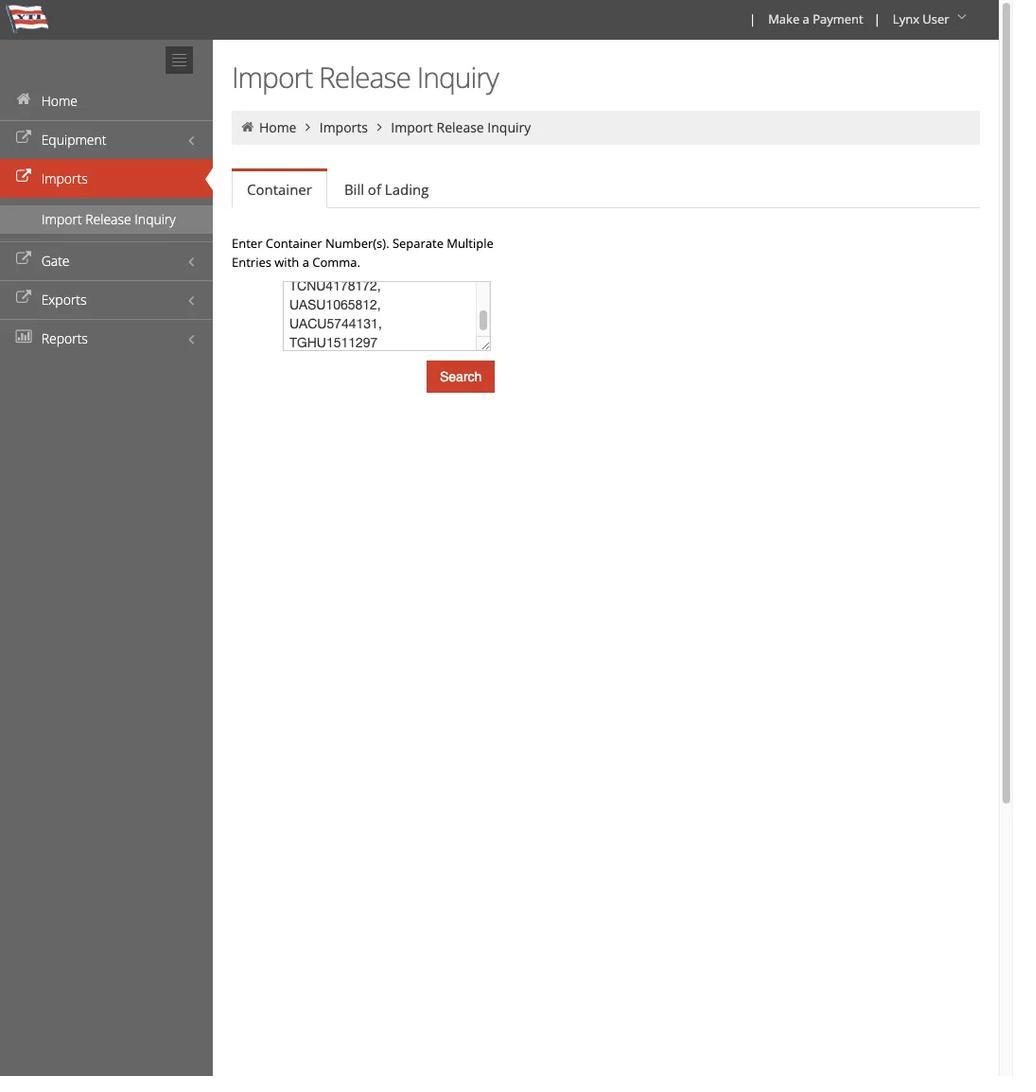 Task type: locate. For each thing, give the bounding box(es) containing it.
a right with
[[303, 254, 309, 271]]

home right home icon
[[41, 92, 78, 110]]

1 horizontal spatial imports link
[[320, 118, 368, 136]]

external link image inside equipment link
[[14, 132, 33, 145]]

a
[[803, 10, 810, 27], [303, 254, 309, 271]]

2 vertical spatial inquiry
[[135, 210, 176, 228]]

imports link up bill
[[320, 118, 368, 136]]

0 vertical spatial import
[[232, 58, 313, 97]]

0 vertical spatial import release inquiry link
[[391, 118, 531, 136]]

exports link
[[0, 280, 213, 319]]

imports up bill
[[320, 118, 368, 136]]

1 horizontal spatial a
[[803, 10, 810, 27]]

0 horizontal spatial a
[[303, 254, 309, 271]]

1 external link image from the top
[[14, 253, 33, 266]]

with
[[275, 254, 299, 271]]

import release inquiry link
[[391, 118, 531, 136], [0, 205, 213, 234]]

1 vertical spatial home
[[259, 118, 297, 136]]

1 horizontal spatial import
[[232, 58, 313, 97]]

external link image
[[14, 132, 33, 145], [14, 170, 33, 184]]

angle right image right home image
[[300, 120, 317, 133]]

user
[[923, 10, 950, 27]]

0 vertical spatial external link image
[[14, 132, 33, 145]]

1 external link image from the top
[[14, 132, 33, 145]]

0 horizontal spatial home
[[41, 92, 78, 110]]

2 vertical spatial import
[[42, 210, 82, 228]]

external link image left gate
[[14, 253, 33, 266]]

1 vertical spatial imports
[[41, 169, 88, 187]]

container
[[247, 180, 312, 199], [266, 235, 322, 252]]

external link image up bar chart icon
[[14, 292, 33, 305]]

1 | from the left
[[750, 10, 757, 27]]

exports
[[41, 291, 87, 309]]

0 horizontal spatial imports link
[[0, 159, 213, 198]]

| left lynx
[[874, 10, 881, 27]]

1 vertical spatial container
[[266, 235, 322, 252]]

home link
[[0, 81, 213, 120], [259, 118, 297, 136]]

a right make
[[803, 10, 810, 27]]

inquiry
[[417, 58, 499, 97], [488, 118, 531, 136], [135, 210, 176, 228]]

bill
[[345, 180, 364, 199]]

|
[[750, 10, 757, 27], [874, 10, 881, 27]]

| left make
[[750, 10, 757, 27]]

1 vertical spatial external link image
[[14, 170, 33, 184]]

0 vertical spatial release
[[319, 58, 411, 97]]

external link image for equipment
[[14, 132, 33, 145]]

home
[[41, 92, 78, 110], [259, 118, 297, 136]]

container link
[[232, 171, 327, 208]]

external link image inside imports link
[[14, 170, 33, 184]]

1 vertical spatial import release inquiry link
[[0, 205, 213, 234]]

external link image inside gate link
[[14, 253, 33, 266]]

comma.
[[313, 254, 361, 271]]

1 vertical spatial a
[[303, 254, 309, 271]]

0 horizontal spatial import release inquiry link
[[0, 205, 213, 234]]

lynx user
[[894, 10, 950, 27]]

external link image for gate
[[14, 253, 33, 266]]

2 vertical spatial release
[[85, 210, 131, 228]]

2 external link image from the top
[[14, 170, 33, 184]]

external link image for imports
[[14, 170, 33, 184]]

1 vertical spatial external link image
[[14, 292, 33, 305]]

external link image
[[14, 253, 33, 266], [14, 292, 33, 305]]

2 | from the left
[[874, 10, 881, 27]]

import release inquiry link up 'lading'
[[391, 118, 531, 136]]

import release inquiry link up gate link
[[0, 205, 213, 234]]

multiple
[[447, 235, 494, 252]]

equipment link
[[0, 120, 213, 159]]

number(s).
[[326, 235, 390, 252]]

2 vertical spatial import release inquiry
[[42, 210, 176, 228]]

external link image inside exports link
[[14, 292, 33, 305]]

1 horizontal spatial |
[[874, 10, 881, 27]]

container up enter
[[247, 180, 312, 199]]

angle right image
[[300, 120, 317, 133], [371, 120, 388, 133]]

None text field
[[283, 281, 491, 351]]

angle right image up the "of"
[[371, 120, 388, 133]]

1 horizontal spatial release
[[319, 58, 411, 97]]

enter container number(s).  separate multiple entries with a comma.
[[232, 235, 494, 271]]

make
[[769, 10, 800, 27]]

2 external link image from the top
[[14, 292, 33, 305]]

home right home image
[[259, 118, 297, 136]]

container up with
[[266, 235, 322, 252]]

of
[[368, 180, 381, 199]]

0 vertical spatial imports
[[320, 118, 368, 136]]

import up gate
[[42, 210, 82, 228]]

0 vertical spatial home
[[41, 92, 78, 110]]

payment
[[813, 10, 864, 27]]

import up 'lading'
[[391, 118, 433, 136]]

imports link down equipment
[[0, 159, 213, 198]]

2 horizontal spatial release
[[437, 118, 484, 136]]

0 vertical spatial external link image
[[14, 253, 33, 266]]

0 horizontal spatial angle right image
[[300, 120, 317, 133]]

1 horizontal spatial angle right image
[[371, 120, 388, 133]]

home link right home image
[[259, 118, 297, 136]]

2 horizontal spatial import
[[391, 118, 433, 136]]

import
[[232, 58, 313, 97], [391, 118, 433, 136], [42, 210, 82, 228]]

0 horizontal spatial release
[[85, 210, 131, 228]]

imports down equipment
[[41, 169, 88, 187]]

imports link
[[320, 118, 368, 136], [0, 159, 213, 198]]

lynx
[[894, 10, 920, 27]]

1 horizontal spatial home
[[259, 118, 297, 136]]

bill of lading
[[345, 180, 429, 199]]

equipment
[[41, 131, 106, 149]]

search
[[440, 369, 482, 384]]

0 horizontal spatial import
[[42, 210, 82, 228]]

import release inquiry
[[232, 58, 499, 97], [391, 118, 531, 136], [42, 210, 176, 228]]

0 vertical spatial a
[[803, 10, 810, 27]]

import up home image
[[232, 58, 313, 97]]

a inside enter container number(s).  separate multiple entries with a comma.
[[303, 254, 309, 271]]

0 horizontal spatial |
[[750, 10, 757, 27]]

release
[[319, 58, 411, 97], [437, 118, 484, 136], [85, 210, 131, 228]]

2 angle right image from the left
[[371, 120, 388, 133]]

home link up equipment
[[0, 81, 213, 120]]

home image
[[14, 93, 33, 106]]

imports
[[320, 118, 368, 136], [41, 169, 88, 187]]



Task type: vqa. For each thing, say whether or not it's contained in the screenshot.
Versiant
no



Task type: describe. For each thing, give the bounding box(es) containing it.
1 vertical spatial import release inquiry
[[391, 118, 531, 136]]

0 vertical spatial import release inquiry
[[232, 58, 499, 97]]

entries
[[232, 254, 272, 271]]

bill of lading link
[[329, 170, 444, 208]]

lading
[[385, 180, 429, 199]]

separate
[[393, 235, 444, 252]]

1 vertical spatial inquiry
[[488, 118, 531, 136]]

enter
[[232, 235, 263, 252]]

0 vertical spatial inquiry
[[417, 58, 499, 97]]

gate
[[41, 252, 70, 270]]

reports
[[41, 329, 88, 347]]

1 horizontal spatial home link
[[259, 118, 297, 136]]

bar chart image
[[14, 330, 33, 344]]

1 horizontal spatial imports
[[320, 118, 368, 136]]

1 horizontal spatial import release inquiry link
[[391, 118, 531, 136]]

0 vertical spatial imports link
[[320, 118, 368, 136]]

gate link
[[0, 241, 213, 280]]

1 vertical spatial imports link
[[0, 159, 213, 198]]

0 horizontal spatial home link
[[0, 81, 213, 120]]

reports link
[[0, 319, 213, 358]]

1 angle right image from the left
[[300, 120, 317, 133]]

make a payment
[[769, 10, 864, 27]]

angle down image
[[953, 10, 972, 24]]

1 vertical spatial release
[[437, 118, 484, 136]]

0 vertical spatial container
[[247, 180, 312, 199]]

0 horizontal spatial imports
[[41, 169, 88, 187]]

search button
[[427, 361, 495, 393]]

lynx user link
[[885, 0, 979, 40]]

external link image for exports
[[14, 292, 33, 305]]

make a payment link
[[760, 0, 871, 40]]

home image
[[240, 120, 256, 133]]

container inside enter container number(s).  separate multiple entries with a comma.
[[266, 235, 322, 252]]

1 vertical spatial import
[[391, 118, 433, 136]]



